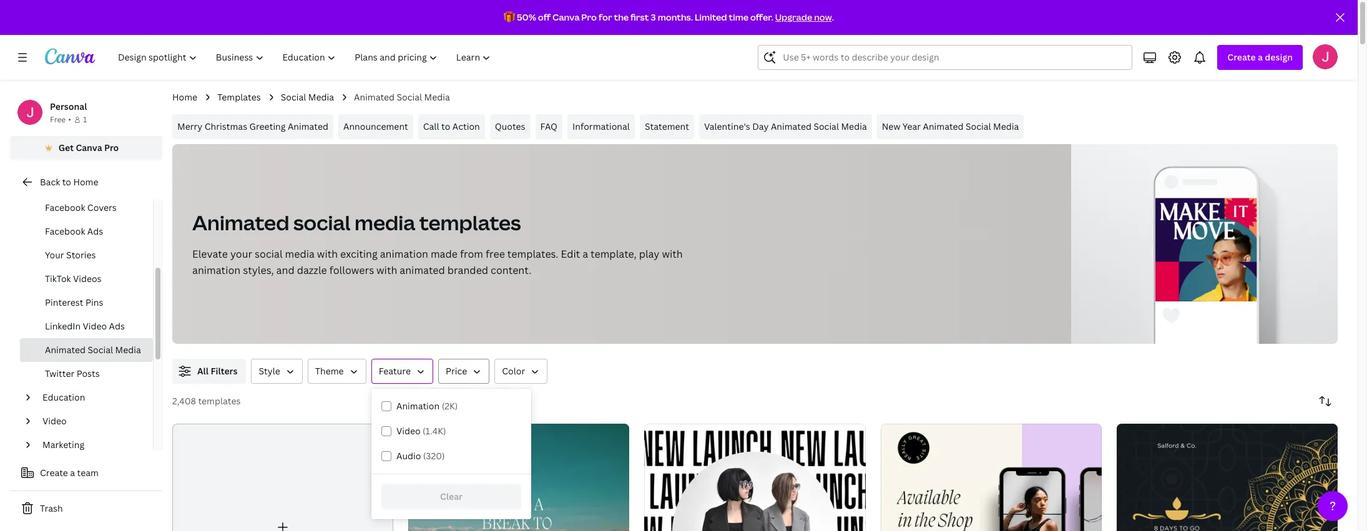 Task type: describe. For each thing, give the bounding box(es) containing it.
2,408
[[172, 395, 196, 407]]

get
[[58, 142, 74, 154]]

linkedin video ads link
[[20, 315, 153, 338]]

social inside valentine's day animated social media link
[[814, 121, 839, 132]]

clear
[[440, 491, 463, 503]]

(2k)
[[442, 400, 458, 412]]

back
[[40, 176, 60, 188]]

all
[[197, 365, 209, 377]]

christmas
[[205, 121, 247, 132]]

video link
[[37, 410, 145, 433]]

color button
[[495, 359, 548, 384]]

new year animated social media link
[[877, 114, 1024, 139]]

your
[[45, 249, 64, 261]]

quotes
[[495, 121, 526, 132]]

day
[[753, 121, 769, 132]]

0 vertical spatial ads
[[87, 225, 103, 237]]

announcement link
[[338, 114, 413, 139]]

1 horizontal spatial video
[[83, 320, 107, 332]]

1 horizontal spatial home
[[172, 91, 197, 103]]

valentine's day animated social media
[[704, 121, 867, 132]]

🎁 50% off canva pro for the first 3 months. limited time offer. upgrade now .
[[504, 11, 834, 23]]

statement
[[645, 121, 689, 132]]

elevate
[[192, 247, 228, 261]]

months.
[[658, 11, 693, 23]]

0 vertical spatial canva
[[553, 11, 580, 23]]

offer.
[[751, 11, 774, 23]]

audio (320)
[[397, 450, 445, 462]]

james peterson image
[[1313, 44, 1338, 69]]

feature button
[[371, 359, 433, 384]]

get canva pro
[[58, 142, 119, 154]]

first
[[631, 11, 649, 23]]

merry
[[177, 121, 203, 132]]

Search search field
[[783, 46, 1125, 69]]

now
[[814, 11, 832, 23]]

made
[[431, 247, 458, 261]]

linkedin
[[45, 320, 81, 332]]

statement link
[[640, 114, 694, 139]]

marketing
[[42, 439, 84, 451]]

call to action link
[[418, 114, 485, 139]]

off
[[538, 11, 551, 23]]

0 vertical spatial social
[[293, 209, 351, 236]]

informational link
[[568, 114, 635, 139]]

posts
[[77, 368, 100, 380]]

templates link
[[217, 91, 261, 104]]

your stories link
[[20, 244, 153, 267]]

1 horizontal spatial ads
[[109, 320, 125, 332]]

new year animated social media
[[882, 121, 1019, 132]]

new
[[882, 121, 901, 132]]

upgrade
[[775, 11, 813, 23]]

twitter posts
[[45, 368, 100, 380]]

filters
[[211, 365, 238, 377]]

theme
[[315, 365, 344, 377]]

merry christmas greeting animated link
[[172, 114, 333, 139]]

2,408 templates
[[172, 395, 241, 407]]

followers
[[330, 264, 374, 277]]

1 horizontal spatial templates
[[420, 209, 521, 236]]

1 horizontal spatial with
[[377, 264, 397, 277]]

(320)
[[423, 450, 445, 462]]

elevate your social media with exciting animation made from free templates. edit a template, play with animation styles, and dazzle followers with animated branded content.
[[192, 247, 683, 277]]

feature
[[379, 365, 411, 377]]

team
[[77, 467, 99, 479]]

marketing link
[[37, 433, 145, 457]]

home link
[[172, 91, 197, 104]]

a for team
[[70, 467, 75, 479]]

personal
[[50, 101, 87, 112]]

covers
[[87, 202, 117, 214]]

animation (2k)
[[397, 400, 458, 412]]

twitter
[[45, 368, 74, 380]]

pinterest
[[45, 297, 83, 308]]

facebook for facebook covers
[[45, 202, 85, 214]]

trash link
[[10, 496, 162, 521]]

templates
[[217, 91, 261, 103]]

Sort by button
[[1313, 389, 1338, 414]]

to for call
[[441, 121, 450, 132]]

social media link
[[281, 91, 334, 104]]

social inside 'elevate your social media with exciting animation made from free templates. edit a template, play with animation styles, and dazzle followers with animated branded content.'
[[255, 247, 283, 261]]

media inside 'elevate your social media with exciting animation made from free templates. edit a template, play with animation styles, and dazzle followers with animated branded content.'
[[285, 247, 315, 261]]

top level navigation element
[[110, 45, 502, 70]]

call
[[423, 121, 439, 132]]

call to action
[[423, 121, 480, 132]]

animated down social media link
[[288, 121, 328, 132]]

0 horizontal spatial animation
[[192, 264, 241, 277]]

your
[[230, 247, 252, 261]]

video (1.4k)
[[397, 425, 446, 437]]



Task type: vqa. For each thing, say whether or not it's contained in the screenshot.
middle a
yes



Task type: locate. For each thing, give the bounding box(es) containing it.
0 vertical spatial templates
[[420, 209, 521, 236]]

media inside new year animated social media link
[[994, 121, 1019, 132]]

1 vertical spatial ads
[[109, 320, 125, 332]]

0 vertical spatial pro
[[582, 11, 597, 23]]

with up dazzle
[[317, 247, 338, 261]]

with down exciting
[[377, 264, 397, 277]]

0 vertical spatial to
[[441, 121, 450, 132]]

facebook covers link
[[20, 196, 153, 220]]

your stories
[[45, 249, 96, 261]]

pro up back to home link in the top of the page
[[104, 142, 119, 154]]

1 horizontal spatial animated social media
[[354, 91, 450, 103]]

dazzle
[[297, 264, 327, 277]]

theme button
[[308, 359, 366, 384]]

2 vertical spatial a
[[70, 467, 75, 479]]

purple phone mockup fashion store promotion animated instagram post image
[[881, 424, 1102, 531]]

with
[[317, 247, 338, 261], [662, 247, 683, 261], [377, 264, 397, 277]]

trash
[[40, 503, 63, 515]]

pinterest pins
[[45, 297, 103, 308]]

0 horizontal spatial a
[[70, 467, 75, 479]]

templates down all filters
[[198, 395, 241, 407]]

informational
[[573, 121, 630, 132]]

create left design
[[1228, 51, 1256, 63]]

to
[[441, 121, 450, 132], [62, 176, 71, 188]]

1 horizontal spatial create
[[1228, 51, 1256, 63]]

to for back
[[62, 176, 71, 188]]

a inside button
[[70, 467, 75, 479]]

1 vertical spatial home
[[73, 176, 98, 188]]

tiktok
[[45, 273, 71, 285]]

templates
[[420, 209, 521, 236], [198, 395, 241, 407]]

get canva pro button
[[10, 136, 162, 160]]

ads down covers
[[87, 225, 103, 237]]

2 facebook from the top
[[45, 225, 85, 237]]

a left team
[[70, 467, 75, 479]]

1 vertical spatial media
[[285, 247, 315, 261]]

0 vertical spatial animation
[[380, 247, 428, 261]]

free
[[50, 114, 66, 125]]

0 horizontal spatial templates
[[198, 395, 241, 407]]

0 horizontal spatial home
[[73, 176, 98, 188]]

1 vertical spatial a
[[583, 247, 588, 261]]

create inside button
[[40, 467, 68, 479]]

a inside 'elevate your social media with exciting animation made from free templates. edit a template, play with animation styles, and dazzle followers with animated branded content.'
[[583, 247, 588, 261]]

a left design
[[1258, 51, 1263, 63]]

home inside back to home link
[[73, 176, 98, 188]]

animated social media up posts
[[45, 344, 141, 356]]

🎁
[[504, 11, 515, 23]]

1 vertical spatial canva
[[76, 142, 102, 154]]

social up exciting
[[293, 209, 351, 236]]

greeting
[[249, 121, 286, 132]]

exciting
[[340, 247, 378, 261]]

templates.
[[508, 247, 559, 261]]

pro
[[582, 11, 597, 23], [104, 142, 119, 154]]

1 vertical spatial facebook
[[45, 225, 85, 237]]

animated right year
[[923, 121, 964, 132]]

1 horizontal spatial to
[[441, 121, 450, 132]]

education link
[[37, 386, 145, 410]]

upgrade now button
[[775, 11, 832, 23]]

facebook up your stories
[[45, 225, 85, 237]]

0 vertical spatial facebook
[[45, 202, 85, 214]]

faq
[[541, 121, 558, 132]]

clear button
[[382, 485, 521, 510]]

0 horizontal spatial create
[[40, 467, 68, 479]]

for
[[599, 11, 612, 23]]

create for create a design
[[1228, 51, 1256, 63]]

0 vertical spatial create
[[1228, 51, 1256, 63]]

facebook up facebook ads
[[45, 202, 85, 214]]

home up facebook covers link at left top
[[73, 176, 98, 188]]

pro inside get canva pro button
[[104, 142, 119, 154]]

social inside social media link
[[281, 91, 306, 103]]

animated up your
[[192, 209, 289, 236]]

media up dazzle
[[285, 247, 315, 261]]

branded
[[448, 264, 488, 277]]

video up audio at the bottom left of the page
[[397, 425, 421, 437]]

valentine's
[[704, 121, 750, 132]]

1 vertical spatial animation
[[192, 264, 241, 277]]

video for video (1.4k)
[[397, 425, 421, 437]]

create for create a team
[[40, 467, 68, 479]]

1 vertical spatial to
[[62, 176, 71, 188]]

animated down the linkedin
[[45, 344, 86, 356]]

free •
[[50, 114, 71, 125]]

3
[[651, 11, 656, 23]]

video
[[83, 320, 107, 332], [42, 415, 67, 427], [397, 425, 421, 437]]

animated social media templates image
[[1072, 144, 1338, 344], [1156, 198, 1258, 302]]

facebook ads
[[45, 225, 103, 237]]

1 horizontal spatial a
[[583, 247, 588, 261]]

social up styles,
[[255, 247, 283, 261]]

back to home
[[40, 176, 98, 188]]

year
[[903, 121, 921, 132]]

twitter posts link
[[20, 362, 153, 386]]

1 horizontal spatial animation
[[380, 247, 428, 261]]

content.
[[491, 264, 532, 277]]

0 vertical spatial animated social media
[[354, 91, 450, 103]]

video down the pins
[[83, 320, 107, 332]]

edit
[[561, 247, 580, 261]]

create a team
[[40, 467, 99, 479]]

0 horizontal spatial social
[[255, 247, 283, 261]]

linkedin video ads
[[45, 320, 125, 332]]

canva right get
[[76, 142, 102, 154]]

with right play on the top
[[662, 247, 683, 261]]

play
[[639, 247, 660, 261]]

0 horizontal spatial ads
[[87, 225, 103, 237]]

1 horizontal spatial pro
[[582, 11, 597, 23]]

home up merry on the top left of the page
[[172, 91, 197, 103]]

0 vertical spatial a
[[1258, 51, 1263, 63]]

0 horizontal spatial pro
[[104, 142, 119, 154]]

template,
[[591, 247, 637, 261]]

2 horizontal spatial video
[[397, 425, 421, 437]]

price
[[446, 365, 467, 377]]

0 horizontal spatial animated social media
[[45, 344, 141, 356]]

from
[[460, 247, 483, 261]]

animated social media
[[354, 91, 450, 103], [45, 344, 141, 356]]

0 vertical spatial home
[[172, 91, 197, 103]]

facebook covers
[[45, 202, 117, 214]]

2 horizontal spatial with
[[662, 247, 683, 261]]

a right edit
[[583, 247, 588, 261]]

canva right off
[[553, 11, 580, 23]]

animation up animated
[[380, 247, 428, 261]]

animated social media up announcement
[[354, 91, 450, 103]]

quotes link
[[490, 114, 531, 139]]

videos
[[73, 273, 102, 285]]

1 horizontal spatial media
[[355, 209, 415, 236]]

0 horizontal spatial with
[[317, 247, 338, 261]]

style button
[[251, 359, 303, 384]]

1 vertical spatial pro
[[104, 142, 119, 154]]

create inside dropdown button
[[1228, 51, 1256, 63]]

50%
[[517, 11, 536, 23]]

facebook ads link
[[20, 220, 153, 244]]

pins
[[86, 297, 103, 308]]

price button
[[438, 359, 490, 384]]

media inside valentine's day animated social media link
[[841, 121, 867, 132]]

facebook for facebook ads
[[45, 225, 85, 237]]

action
[[453, 121, 480, 132]]

announcement
[[343, 121, 408, 132]]

animation down the elevate at the top left of page
[[192, 264, 241, 277]]

valentine's day animated social media link
[[699, 114, 872, 139]]

0 horizontal spatial media
[[285, 247, 315, 261]]

stories
[[66, 249, 96, 261]]

video for video
[[42, 415, 67, 427]]

2 horizontal spatial a
[[1258, 51, 1263, 63]]

1 facebook from the top
[[45, 202, 85, 214]]

a for design
[[1258, 51, 1263, 63]]

all filters button
[[172, 359, 246, 384]]

1 vertical spatial social
[[255, 247, 283, 261]]

.
[[832, 11, 834, 23]]

0 horizontal spatial canva
[[76, 142, 102, 154]]

video up the "marketing"
[[42, 415, 67, 427]]

social inside new year animated social media link
[[966, 121, 991, 132]]

faq link
[[536, 114, 563, 139]]

0 horizontal spatial to
[[62, 176, 71, 188]]

animated social media templates
[[192, 209, 521, 236]]

•
[[68, 114, 71, 125]]

0 horizontal spatial video
[[42, 415, 67, 427]]

back to home link
[[10, 170, 162, 195]]

animated up announcement
[[354, 91, 395, 103]]

canva inside button
[[76, 142, 102, 154]]

animation
[[380, 247, 428, 261], [192, 264, 241, 277]]

ads down pinterest pins "link"
[[109, 320, 125, 332]]

1 horizontal spatial social
[[293, 209, 351, 236]]

merry christmas greeting animated
[[177, 121, 328, 132]]

1 horizontal spatial canva
[[553, 11, 580, 23]]

media
[[308, 91, 334, 103], [424, 91, 450, 103], [841, 121, 867, 132], [994, 121, 1019, 132], [115, 344, 141, 356]]

to right back
[[62, 176, 71, 188]]

1 vertical spatial create
[[40, 467, 68, 479]]

social media
[[281, 91, 334, 103]]

animated right day
[[771, 121, 812, 132]]

0 vertical spatial media
[[355, 209, 415, 236]]

media up exciting
[[355, 209, 415, 236]]

black and white minimalism new launch animated social media image
[[645, 424, 866, 531]]

a inside dropdown button
[[1258, 51, 1263, 63]]

and
[[276, 264, 295, 277]]

pro left for
[[582, 11, 597, 23]]

styles,
[[243, 264, 274, 277]]

1 vertical spatial animated social media
[[45, 344, 141, 356]]

to right the call
[[441, 121, 450, 132]]

facebook
[[45, 202, 85, 214], [45, 225, 85, 237]]

create a team button
[[10, 461, 162, 486]]

media inside social media link
[[308, 91, 334, 103]]

create down the "marketing"
[[40, 467, 68, 479]]

1 vertical spatial templates
[[198, 395, 241, 407]]

animation
[[397, 400, 440, 412]]

templates up from
[[420, 209, 521, 236]]

tiktok videos
[[45, 273, 102, 285]]

None search field
[[758, 45, 1133, 70]]



